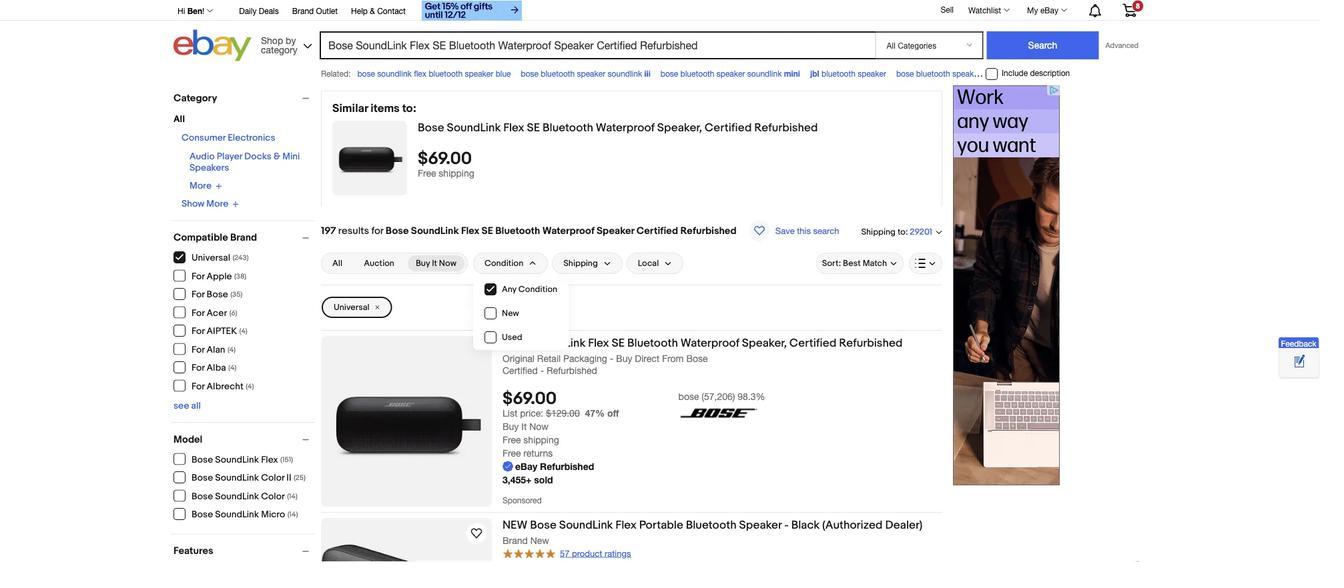 Task type: describe. For each thing, give the bounding box(es) containing it.
daily deals link
[[239, 4, 279, 19]]

refurbished for bose soundlink flex se bluetooth waterproof speaker, certified refurbished original retail packaging - buy direct from bose certified - refurbished
[[839, 337, 903, 351]]

bose soundlink flex se bluetooth waterproof speaker, certified refurbished image for top bose soundlink flex se bluetooth waterproof speaker, certified refurbished link
[[333, 130, 407, 186]]

8 link
[[1115, 0, 1145, 19]]

for for for alba
[[192, 363, 205, 374]]

(243)
[[233, 254, 249, 263]]

audio player docks & mini speakers link
[[190, 151, 300, 174]]

watch new bose soundlink flex portable bluetooth speaker - black (authorized dealer) image
[[469, 526, 485, 542]]

contact
[[377, 6, 406, 15]]

items
[[371, 102, 400, 116]]

bose bluetooth speaker soundlink revolve
[[897, 69, 1048, 78]]

it for buy it now free shipping free returns ebay refurbished 3,455+ sold
[[522, 421, 527, 432]]

new
[[503, 519, 528, 533]]

1 bluetooth from the left
[[429, 69, 463, 78]]

bluetooth down bose bluetooth speaker soundlink iii
[[543, 121, 594, 135]]

new bose soundlink flex portable bluetooth speaker - black (authorized dealer) image
[[321, 544, 492, 563]]

soundlink up buy it now
[[411, 225, 459, 237]]

account navigation
[[170, 0, 1147, 22]]

shop by category
[[261, 35, 298, 55]]

help
[[351, 6, 368, 15]]

ratings
[[605, 549, 631, 559]]

buy for buy it now
[[416, 258, 430, 269]]

revolve
[[1020, 69, 1048, 78]]

alan
[[207, 345, 225, 356]]

sell
[[941, 5, 954, 14]]

daily
[[239, 6, 257, 15]]

original
[[503, 353, 535, 364]]

retail
[[537, 353, 561, 364]]

for for for bose
[[192, 289, 205, 301]]

for alan (4)
[[192, 345, 236, 356]]

player
[[217, 151, 242, 163]]

for for for acer
[[192, 308, 205, 319]]

buy inside bose soundlink flex se bluetooth waterproof speaker, certified refurbished original retail packaging - buy direct from bose certified - refurbished
[[616, 353, 633, 364]]

match
[[863, 259, 887, 269]]

(4) for for alba
[[228, 364, 237, 373]]

show
[[182, 199, 204, 210]]

bose for bose bluetooth speaker soundlink mini
[[661, 69, 679, 78]]

speaker, for bose soundlink flex se bluetooth waterproof speaker, certified refurbished original retail packaging - buy direct from bose certified - refurbished
[[742, 337, 787, 351]]

ii
[[287, 473, 291, 484]]

speaker for jbl bluetooth speaker
[[858, 69, 887, 78]]

compatible brand
[[174, 232, 257, 244]]

shipping for shipping
[[564, 259, 598, 269]]

sort:
[[822, 259, 841, 269]]

my ebay
[[1028, 5, 1059, 15]]

off
[[608, 408, 619, 419]]

deals
[[259, 6, 279, 15]]

for for for albrecht
[[192, 381, 205, 393]]

29201
[[910, 227, 933, 238]]

soundlink for bose soundlink color (14)
[[215, 491, 259, 503]]

listing options selector. list view selected. image
[[915, 258, 937, 269]]

advanced link
[[1099, 32, 1146, 59]]

new bose soundlink flex portable bluetooth speaker - black (authorized dealer) heading
[[503, 519, 923, 533]]

none submit inside shop by category banner
[[987, 31, 1099, 59]]

bose for bose soundlink flex bluetooth speaker blue
[[358, 69, 375, 78]]

buy it now
[[416, 258, 457, 269]]

color for ii
[[261, 473, 285, 484]]

(25)
[[294, 474, 306, 483]]

it for buy it now
[[432, 258, 437, 269]]

0 horizontal spatial se
[[482, 225, 493, 237]]

bluetooth for bose bluetooth speaker soundlink iii
[[541, 69, 575, 78]]

color for (14)
[[261, 491, 285, 503]]

shipping inside $69.00 free shipping
[[439, 168, 475, 179]]

soundlink for bose soundlink micro (14)
[[215, 510, 259, 521]]

portable
[[639, 519, 684, 533]]

condition inside condition 'dropdown button'
[[485, 259, 524, 269]]

(38)
[[234, 272, 246, 281]]

soundlink for bose soundlink flex se bluetooth waterproof speaker, certified refurbished original retail packaging - buy direct from bose certified - refurbished
[[532, 337, 586, 351]]

soundlink for bose soundlink color ii (25)
[[215, 473, 259, 484]]

hi
[[178, 6, 185, 15]]

for for for alan
[[192, 345, 205, 356]]

by
[[286, 35, 296, 46]]

dealer)
[[886, 519, 923, 533]]

any
[[502, 285, 517, 295]]

micro
[[261, 510, 285, 521]]

speaker inside new bose soundlink flex portable bluetooth speaker - black (authorized dealer) brand new
[[740, 519, 782, 533]]

shop
[[261, 35, 283, 46]]

57 product ratings link
[[503, 548, 631, 560]]

waterproof for bose soundlink flex se bluetooth waterproof speaker, certified refurbished original retail packaging - buy direct from bose certified - refurbished
[[681, 337, 740, 351]]

shipping to : 29201
[[862, 227, 933, 238]]

for bose (35)
[[192, 289, 243, 301]]

electronics
[[228, 133, 275, 144]]

bose soundlink flex se bluetooth waterproof speaker, certified refurbished
[[418, 121, 818, 135]]

for for for aiptek
[[192, 326, 205, 338]]

buy it now link
[[408, 256, 465, 272]]

category button
[[174, 92, 315, 104]]

197
[[321, 225, 336, 237]]

compatible brand button
[[174, 232, 315, 244]]

(4) for for alan
[[228, 346, 236, 355]]

any condition link
[[474, 278, 568, 302]]

soundlink for bose bluetooth speaker soundlink mini
[[748, 69, 782, 78]]

packaging
[[564, 353, 608, 364]]

see all button
[[174, 401, 201, 412]]

soundlink inside new bose soundlink flex portable bluetooth speaker - black (authorized dealer) brand new
[[559, 519, 613, 533]]

(6)
[[229, 309, 237, 318]]

sell link
[[935, 5, 960, 14]]

direct
[[635, 353, 660, 364]]

apple
[[207, 271, 232, 282]]

0 vertical spatial bose soundlink flex se bluetooth waterproof speaker, certified refurbished heading
[[418, 121, 818, 135]]

now for buy it now
[[439, 258, 457, 269]]

price:
[[520, 408, 544, 419]]

similar
[[333, 102, 368, 116]]

mini
[[283, 151, 300, 163]]

audio
[[190, 151, 215, 163]]

$69.00 for $69.00
[[503, 389, 557, 410]]

soundlink for bose soundlink flex (151)
[[215, 455, 259, 466]]

bose soundlink flex se bluetooth waterproof speaker, certified refurbished original retail packaging - buy direct from bose certified - refurbished
[[503, 337, 903, 376]]

get an extra 15% off image
[[422, 1, 522, 21]]

buy it now free shipping free returns ebay refurbished 3,455+ sold
[[503, 421, 594, 486]]

1 vertical spatial -
[[541, 365, 544, 376]]

jbl
[[811, 69, 820, 78]]

acer
[[207, 308, 227, 319]]

advanced
[[1106, 41, 1139, 50]]

eBay Refurbished text field
[[503, 460, 594, 474]]

all link
[[325, 256, 351, 272]]

bose soundlink color ii (25)
[[192, 473, 306, 484]]

57
[[560, 549, 570, 559]]

for apple (38)
[[192, 271, 246, 282]]

condition inside any condition link
[[519, 285, 558, 295]]

1 vertical spatial waterproof
[[543, 225, 595, 237]]

for for for apple
[[192, 271, 205, 282]]

0 horizontal spatial all
[[174, 114, 185, 125]]

my ebay link
[[1020, 2, 1074, 18]]

0 vertical spatial bose soundlink flex se bluetooth waterproof speaker, certified refurbished link
[[418, 121, 931, 137]]

search
[[814, 226, 840, 236]]

show more
[[182, 199, 229, 210]]

results
[[338, 225, 369, 237]]

my
[[1028, 5, 1039, 15]]

for
[[372, 225, 384, 237]]

3,455+
[[503, 475, 532, 486]]

save this search
[[776, 226, 840, 236]]

new inside new bose soundlink flex portable bluetooth speaker - black (authorized dealer) brand new
[[531, 536, 550, 547]]

visit bose ebay store! image
[[679, 407, 759, 420]]

local button
[[627, 253, 684, 274]]

category
[[174, 92, 217, 104]]

1 vertical spatial brand
[[230, 232, 257, 244]]

bose bluetooth speaker soundlink mini
[[661, 69, 801, 78]]

1 vertical spatial bose soundlink flex se bluetooth waterproof speaker, certified refurbished link
[[503, 337, 943, 353]]

help & contact
[[351, 6, 406, 15]]

all inside main content
[[333, 259, 343, 269]]

universal for universal
[[334, 303, 370, 313]]

for aiptek (4)
[[192, 326, 248, 338]]

(14) for bose soundlink color
[[287, 493, 298, 501]]

speaker, for bose soundlink flex se bluetooth waterproof speaker, certified refurbished
[[658, 121, 702, 135]]



Task type: vqa. For each thing, say whether or not it's contained in the screenshot.
Jewelry within the Jewelry Care, Design & Repair
no



Task type: locate. For each thing, give the bounding box(es) containing it.
bose
[[418, 121, 444, 135], [386, 225, 409, 237], [207, 289, 228, 301], [503, 337, 529, 351], [687, 353, 708, 364], [192, 455, 213, 466], [192, 473, 213, 484], [192, 491, 213, 503], [192, 510, 213, 521], [530, 519, 557, 533]]

for left aiptek
[[192, 326, 205, 338]]

5 bluetooth from the left
[[917, 69, 951, 78]]

1 horizontal spatial now
[[530, 421, 549, 432]]

0 horizontal spatial brand
[[230, 232, 257, 244]]

(4) for for aiptek
[[239, 328, 248, 336]]

2 (14) from the top
[[288, 511, 298, 520]]

sold
[[534, 475, 553, 486]]

0 horizontal spatial shipping
[[564, 259, 598, 269]]

all
[[191, 401, 201, 412]]

5 for from the top
[[192, 345, 205, 356]]

flex inside bose soundlink flex se bluetooth waterproof speaker, certified refurbished original retail packaging - buy direct from bose certified - refurbished
[[588, 337, 609, 351]]

flex left (151)
[[261, 455, 278, 466]]

for alba (4)
[[192, 363, 237, 374]]

soundlink left mini on the right top of the page
[[748, 69, 782, 78]]

1 vertical spatial now
[[530, 421, 549, 432]]

compatible
[[174, 232, 228, 244]]

0 horizontal spatial waterproof
[[543, 225, 595, 237]]

0 horizontal spatial shipping
[[439, 168, 475, 179]]

speaker for bose bluetooth speaker soundlink mini
[[717, 69, 746, 78]]

model
[[174, 434, 203, 446]]

- left the black
[[785, 519, 789, 533]]

include
[[1002, 69, 1028, 78]]

soundlink up bose soundlink micro (14)
[[215, 491, 259, 503]]

show more button
[[182, 199, 239, 210]]

(14)
[[287, 493, 298, 501], [288, 511, 298, 520]]

speaker left the black
[[740, 519, 782, 533]]

certified
[[705, 121, 752, 135], [637, 225, 679, 237], [790, 337, 837, 351], [503, 365, 538, 376]]

bluetooth down search for anything text box
[[541, 69, 575, 78]]

bose soundlink flex se bluetooth waterproof speaker, certified refurbished heading
[[418, 121, 818, 135], [503, 337, 903, 351]]

flex up packaging
[[588, 337, 609, 351]]

color left ii
[[261, 473, 285, 484]]

0 vertical spatial free
[[418, 168, 436, 179]]

:
[[906, 227, 908, 237]]

2 horizontal spatial waterproof
[[681, 337, 740, 351]]

daily deals
[[239, 6, 279, 15]]

2 bluetooth from the left
[[541, 69, 575, 78]]

bose for bose (57,206) 98.3% list price: $129.00 47% off
[[679, 392, 699, 403]]

(4) right albrecht
[[246, 383, 254, 391]]

(4) inside for albrecht (4)
[[246, 383, 254, 391]]

2 vertical spatial -
[[785, 519, 789, 533]]

1 horizontal spatial shipping
[[862, 227, 896, 237]]

universal link
[[322, 297, 392, 319]]

1 horizontal spatial &
[[370, 6, 375, 15]]

bluetooth
[[429, 69, 463, 78], [541, 69, 575, 78], [681, 69, 715, 78], [822, 69, 856, 78], [917, 69, 951, 78]]

1 horizontal spatial ebay
[[1041, 5, 1059, 15]]

4 for from the top
[[192, 326, 205, 338]]

bluetooth right flex
[[429, 69, 463, 78]]

bluetooth right jbl
[[822, 69, 856, 78]]

1 vertical spatial shipping
[[524, 435, 559, 446]]

list
[[503, 408, 518, 419]]

(4) for for albrecht
[[246, 383, 254, 391]]

0 vertical spatial now
[[439, 258, 457, 269]]

buy inside buy it now free shipping free returns ebay refurbished 3,455+ sold
[[503, 421, 519, 432]]

bose right iii
[[661, 69, 679, 78]]

1 soundlink from the left
[[377, 69, 412, 78]]

2 color from the top
[[261, 491, 285, 503]]

condition right any
[[519, 285, 558, 295]]

2 vertical spatial waterproof
[[681, 337, 740, 351]]

0 vertical spatial -
[[610, 353, 614, 364]]

speaker for bose bluetooth speaker soundlink iii
[[577, 69, 606, 78]]

(4)
[[239, 328, 248, 336], [228, 346, 236, 355], [228, 364, 237, 373], [246, 383, 254, 391]]

2 horizontal spatial se
[[612, 337, 625, 351]]

soundlink down model dropdown button at the left of page
[[215, 455, 259, 466]]

shipping inside shipping to : 29201
[[862, 227, 896, 237]]

197 results for bose soundlink flex se bluetooth waterproof speaker certified refurbished
[[321, 225, 737, 237]]

speaker
[[597, 225, 635, 237], [740, 519, 782, 533]]

se for bose soundlink flex se bluetooth waterproof speaker, certified refurbished original retail packaging - buy direct from bose certified - refurbished
[[612, 337, 625, 351]]

free inside $69.00 free shipping
[[418, 168, 436, 179]]

se
[[527, 121, 540, 135], [482, 225, 493, 237], [612, 337, 625, 351]]

condition up any
[[485, 259, 524, 269]]

bose soundlink flex se bluetooth waterproof speaker, certified refurbished heading up from
[[503, 337, 903, 351]]

buy for buy it now free shipping free returns ebay refurbished 3,455+ sold
[[503, 421, 519, 432]]

flex for bose soundlink flex se bluetooth waterproof speaker, certified refurbished
[[504, 121, 525, 135]]

1 vertical spatial se
[[482, 225, 493, 237]]

brand inside new bose soundlink flex portable bluetooth speaker - black (authorized dealer) brand new
[[503, 536, 528, 547]]

advertisement region
[[954, 85, 1060, 486]]

1 horizontal spatial brand
[[292, 6, 314, 15]]

see
[[174, 401, 189, 412]]

main content
[[321, 85, 943, 563]]

for left 'alan'
[[192, 345, 205, 356]]

shipping
[[439, 168, 475, 179], [524, 435, 559, 446]]

1 vertical spatial free
[[503, 435, 521, 446]]

$69.00 inside $69.00 free shipping
[[418, 149, 472, 170]]

1 vertical spatial bose soundlink flex se bluetooth waterproof speaker, certified refurbished image
[[321, 358, 492, 486]]

speaker down search for anything text box
[[577, 69, 606, 78]]

audio player docks & mini speakers
[[190, 151, 300, 174]]

refurbished inside buy it now free shipping free returns ebay refurbished 3,455+ sold
[[540, 461, 594, 472]]

it inside buy it now free shipping free returns ebay refurbished 3,455+ sold
[[522, 421, 527, 432]]

1 color from the top
[[261, 473, 285, 484]]

flex down blue
[[504, 121, 525, 135]]

soundlink down 'bose soundlink flex (151)'
[[215, 473, 259, 484]]

color
[[261, 473, 285, 484], [261, 491, 285, 503]]

flex
[[504, 121, 525, 135], [461, 225, 480, 237], [588, 337, 609, 351], [261, 455, 278, 466], [616, 519, 637, 533]]

1 vertical spatial ebay
[[515, 461, 538, 472]]

1 vertical spatial more
[[207, 199, 229, 210]]

universal for universal (243)
[[192, 253, 230, 264]]

4 speaker from the left
[[858, 69, 887, 78]]

soundlink for bose bluetooth speaker soundlink revolve
[[984, 69, 1018, 78]]

- down retail
[[541, 365, 544, 376]]

for left apple
[[192, 271, 205, 282]]

2 horizontal spatial -
[[785, 519, 789, 533]]

universal (243)
[[192, 253, 249, 264]]

condition button
[[473, 253, 548, 274]]

bose soundlink flex se bluetooth waterproof speaker, certified refurbished image
[[333, 130, 407, 186], [321, 358, 492, 486]]

bose left (57,206)
[[679, 392, 699, 403]]

soundlink up $69.00 free shipping
[[447, 121, 501, 135]]

waterproof
[[596, 121, 655, 135], [543, 225, 595, 237], [681, 337, 740, 351]]

2 speaker from the left
[[577, 69, 606, 78]]

& right help
[[370, 6, 375, 15]]

-
[[610, 353, 614, 364], [541, 365, 544, 376], [785, 519, 789, 533]]

for left acer
[[192, 308, 205, 319]]

bose soundlink flex se bluetooth waterproof speaker, certified refurbished link
[[418, 121, 931, 137], [503, 337, 943, 353]]

1 vertical spatial color
[[261, 491, 285, 503]]

shipping for shipping to : 29201
[[862, 227, 896, 237]]

shipping down 197 results for bose soundlink flex se bluetooth waterproof speaker certified refurbished on the top of the page
[[564, 259, 598, 269]]

!
[[202, 6, 204, 15]]

it inside text box
[[432, 258, 437, 269]]

for up for acer (6)
[[192, 289, 205, 301]]

albrecht
[[207, 381, 244, 393]]

sort: best match
[[822, 259, 887, 269]]

bose soundlink flex se bluetooth waterproof speaker, certified refurbished link down iii
[[418, 121, 931, 137]]

bluetooth right portable
[[686, 519, 737, 533]]

2 soundlink from the left
[[608, 69, 642, 78]]

2 for from the top
[[192, 289, 205, 301]]

model button
[[174, 434, 315, 446]]

waterproof up the shipping dropdown button
[[543, 225, 595, 237]]

- inside new bose soundlink flex portable bluetooth speaker - black (authorized dealer) brand new
[[785, 519, 789, 533]]

bose soundlink color (14)
[[192, 491, 298, 503]]

1 horizontal spatial $69.00
[[503, 389, 557, 410]]

universal down all link
[[334, 303, 370, 313]]

new down any
[[502, 309, 519, 319]]

1 vertical spatial condition
[[519, 285, 558, 295]]

bluetooth for bose bluetooth speaker soundlink revolve
[[917, 69, 951, 78]]

None submit
[[987, 31, 1099, 59]]

7 for from the top
[[192, 381, 205, 393]]

bluetooth down sell
[[917, 69, 951, 78]]

0 horizontal spatial -
[[541, 365, 544, 376]]

0 vertical spatial $69.00
[[418, 149, 472, 170]]

& left "mini"
[[274, 151, 280, 163]]

0 vertical spatial speaker
[[597, 225, 635, 237]]

new bose soundlink flex portable bluetooth speaker - black (authorized dealer) link
[[503, 519, 943, 535]]

0 horizontal spatial now
[[439, 258, 457, 269]]

new link
[[474, 302, 568, 326]]

1 horizontal spatial universal
[[334, 303, 370, 313]]

speakers
[[190, 163, 229, 174]]

bose soundlink flex se bluetooth waterproof speaker, certified refurbished link up from
[[503, 337, 943, 353]]

speaker left blue
[[465, 69, 494, 78]]

for left alba
[[192, 363, 205, 374]]

new
[[502, 309, 519, 319], [531, 536, 550, 547]]

now down "price:"
[[530, 421, 549, 432]]

ebay right 'my'
[[1041, 5, 1059, 15]]

flex for bose soundlink flex (151)
[[261, 455, 278, 466]]

shipping inside buy it now free shipping free returns ebay refurbished 3,455+ sold
[[524, 435, 559, 446]]

shipping button
[[552, 253, 623, 274]]

Search for anything text field
[[322, 33, 873, 58]]

0 horizontal spatial buy
[[416, 258, 430, 269]]

flex for bose soundlink flex se bluetooth waterproof speaker, certified refurbished original retail packaging - buy direct from bose certified - refurbished
[[588, 337, 609, 351]]

0 vertical spatial waterproof
[[596, 121, 655, 135]]

1 horizontal spatial it
[[522, 421, 527, 432]]

now inside text box
[[439, 258, 457, 269]]

0 horizontal spatial it
[[432, 258, 437, 269]]

local
[[638, 259, 659, 269]]

1 vertical spatial new
[[531, 536, 550, 547]]

4 soundlink from the left
[[984, 69, 1018, 78]]

1 vertical spatial shipping
[[564, 259, 598, 269]]

more up show more
[[190, 181, 212, 192]]

buy down list
[[503, 421, 519, 432]]

soundlink for bose bluetooth speaker soundlink iii
[[608, 69, 642, 78]]

0 vertical spatial all
[[174, 114, 185, 125]]

best
[[843, 259, 861, 269]]

speaker, inside bose soundlink flex se bluetooth waterproof speaker, certified refurbished original retail packaging - buy direct from bose certified - refurbished
[[742, 337, 787, 351]]

consumer
[[182, 133, 226, 144]]

soundlink left iii
[[608, 69, 642, 78]]

0 horizontal spatial speaker,
[[658, 121, 702, 135]]

(4) inside for alan (4)
[[228, 346, 236, 355]]

(4) inside the for alba (4)
[[228, 364, 237, 373]]

waterproof up from
[[681, 337, 740, 351]]

soundlink left flex
[[377, 69, 412, 78]]

8
[[1136, 2, 1141, 10]]

1 vertical spatial speaker
[[740, 519, 782, 533]]

speaker for bose bluetooth speaker soundlink revolve
[[953, 69, 981, 78]]

now
[[439, 258, 457, 269], [530, 421, 549, 432]]

shop by category banner
[[170, 0, 1147, 65]]

ebay inside account navigation
[[1041, 5, 1059, 15]]

bluetooth inside bose soundlink flex se bluetooth waterproof speaker, certified refurbished original retail packaging - buy direct from bose certified - refurbished
[[628, 337, 678, 351]]

bluetooth right iii
[[681, 69, 715, 78]]

0 vertical spatial se
[[527, 121, 540, 135]]

bose bluetooth speaker soundlink iii
[[521, 69, 651, 78]]

ben
[[187, 6, 202, 15]]

(4) right 'alan'
[[228, 346, 236, 355]]

bose inside new bose soundlink flex portable bluetooth speaker - black (authorized dealer) brand new
[[530, 519, 557, 533]]

waterproof down iii
[[596, 121, 655, 135]]

speaker right jbl
[[858, 69, 887, 78]]

1 vertical spatial bose soundlink flex se bluetooth waterproof speaker, certified refurbished heading
[[503, 337, 903, 351]]

refurbished for buy it now free shipping free returns ebay refurbished 3,455+ sold
[[540, 461, 594, 472]]

1 horizontal spatial buy
[[503, 421, 519, 432]]

all down category
[[174, 114, 185, 125]]

0 vertical spatial brand
[[292, 6, 314, 15]]

bluetooth for jbl bluetooth speaker
[[822, 69, 856, 78]]

1 horizontal spatial -
[[610, 353, 614, 364]]

3 bluetooth from the left
[[681, 69, 715, 78]]

bose inside bose (57,206) 98.3% list price: $129.00 47% off
[[679, 392, 699, 403]]

all down 197
[[333, 259, 343, 269]]

now left condition 'dropdown button'
[[439, 258, 457, 269]]

1 horizontal spatial new
[[531, 536, 550, 547]]

2 horizontal spatial brand
[[503, 536, 528, 547]]

product
[[572, 549, 603, 559]]

black
[[792, 519, 820, 533]]

3 speaker from the left
[[717, 69, 746, 78]]

bose soundlink flex se bluetooth waterproof speaker, certified refurbished heading down iii
[[418, 121, 818, 135]]

description
[[1031, 69, 1071, 78]]

1 vertical spatial buy
[[616, 353, 633, 364]]

1 vertical spatial &
[[274, 151, 280, 163]]

feedback
[[1282, 339, 1317, 348]]

1 vertical spatial speaker,
[[742, 337, 787, 351]]

bose right jbl bluetooth speaker
[[897, 69, 914, 78]]

bose soundlink flex se bluetooth waterproof speaker, certified refurbished image for bose soundlink flex se bluetooth waterproof speaker, certified refurbished link to the bottom
[[321, 358, 492, 486]]

buy left direct
[[616, 353, 633, 364]]

speaker left mini on the right top of the page
[[717, 69, 746, 78]]

0 horizontal spatial speaker
[[597, 225, 635, 237]]

color up micro
[[261, 491, 285, 503]]

now for buy it now free shipping free returns ebay refurbished 3,455+ sold
[[530, 421, 549, 432]]

buy right auction link
[[416, 258, 430, 269]]

3 soundlink from the left
[[748, 69, 782, 78]]

2 vertical spatial free
[[503, 448, 521, 459]]

(14) down ii
[[287, 493, 298, 501]]

1 vertical spatial (14)
[[288, 511, 298, 520]]

Buy It Now selected text field
[[416, 258, 457, 270]]

bluetooth for bose bluetooth speaker soundlink mini
[[681, 69, 715, 78]]

1 horizontal spatial shipping
[[524, 435, 559, 446]]

- right packaging
[[610, 353, 614, 364]]

(14) inside bose soundlink micro (14)
[[288, 511, 298, 520]]

soundlink inside bose soundlink flex se bluetooth waterproof speaker, certified refurbished original retail packaging - buy direct from bose certified - refurbished
[[532, 337, 586, 351]]

soundlink up retail
[[532, 337, 586, 351]]

0 vertical spatial bose soundlink flex se bluetooth waterproof speaker, certified refurbished image
[[333, 130, 407, 186]]

bose soundlink flex bluetooth speaker blue
[[358, 69, 511, 78]]

ebay
[[1041, 5, 1059, 15], [515, 461, 538, 472]]

brand down new
[[503, 536, 528, 547]]

see all
[[174, 401, 201, 412]]

flex up buy it now "link"
[[461, 225, 480, 237]]

(4) inside for aiptek (4)
[[239, 328, 248, 336]]

3 for from the top
[[192, 308, 205, 319]]

main content containing $69.00
[[321, 85, 943, 563]]

bose for bose bluetooth speaker soundlink iii
[[521, 69, 539, 78]]

& inside 'link'
[[370, 6, 375, 15]]

soundlink down bose soundlink color (14)
[[215, 510, 259, 521]]

se inside bose soundlink flex se bluetooth waterproof speaker, certified refurbished original retail packaging - buy direct from bose certified - refurbished
[[612, 337, 625, 351]]

1 horizontal spatial speaker,
[[742, 337, 787, 351]]

0 vertical spatial condition
[[485, 259, 524, 269]]

features button
[[174, 546, 315, 558]]

5 speaker from the left
[[953, 69, 981, 78]]

0 vertical spatial ebay
[[1041, 5, 1059, 15]]

se for bose soundlink flex se bluetooth waterproof speaker, certified refurbished
[[527, 121, 540, 135]]

more button
[[190, 181, 222, 192]]

0 vertical spatial color
[[261, 473, 285, 484]]

4 bluetooth from the left
[[822, 69, 856, 78]]

1 horizontal spatial waterproof
[[596, 121, 655, 135]]

free
[[418, 168, 436, 179], [503, 435, 521, 446], [503, 448, 521, 459]]

& inside audio player docks & mini speakers
[[274, 151, 280, 163]]

used
[[502, 333, 523, 343]]

speaker
[[465, 69, 494, 78], [577, 69, 606, 78], [717, 69, 746, 78], [858, 69, 887, 78], [953, 69, 981, 78]]

refurbished for bose soundlink flex se bluetooth waterproof speaker, certified refurbished
[[755, 121, 818, 135]]

speaker left include
[[953, 69, 981, 78]]

bose right related:
[[358, 69, 375, 78]]

0 horizontal spatial new
[[502, 309, 519, 319]]

0 vertical spatial &
[[370, 6, 375, 15]]

for up all
[[192, 381, 205, 393]]

0 vertical spatial universal
[[192, 253, 230, 264]]

watchlist link
[[962, 2, 1016, 18]]

it right auction link
[[432, 258, 437, 269]]

0 horizontal spatial $69.00
[[418, 149, 472, 170]]

2 vertical spatial buy
[[503, 421, 519, 432]]

speaker up the shipping dropdown button
[[597, 225, 635, 237]]

to
[[898, 227, 906, 237]]

0 horizontal spatial &
[[274, 151, 280, 163]]

47%
[[585, 408, 605, 419]]

1 horizontal spatial se
[[527, 121, 540, 135]]

1 vertical spatial $69.00
[[503, 389, 557, 410]]

condition
[[485, 259, 524, 269], [519, 285, 558, 295]]

new up 57 product ratings link
[[531, 536, 550, 547]]

bluetooth
[[543, 121, 594, 135], [496, 225, 540, 237], [628, 337, 678, 351], [686, 519, 737, 533]]

refurbished
[[755, 121, 818, 135], [681, 225, 737, 237], [839, 337, 903, 351], [547, 365, 597, 376], [540, 461, 594, 472]]

$69.00 for $69.00 free shipping
[[418, 149, 472, 170]]

$129.00
[[546, 408, 580, 419]]

0 vertical spatial shipping
[[439, 168, 475, 179]]

flex inside new bose soundlink flex portable bluetooth speaker - black (authorized dealer) brand new
[[616, 519, 637, 533]]

1 speaker from the left
[[465, 69, 494, 78]]

bluetooth up condition 'dropdown button'
[[496, 225, 540, 237]]

soundlink up product
[[559, 519, 613, 533]]

bose for bose bluetooth speaker soundlink revolve
[[897, 69, 914, 78]]

0 vertical spatial (14)
[[287, 493, 298, 501]]

shipping inside dropdown button
[[564, 259, 598, 269]]

consumer electronics link
[[182, 133, 275, 144]]

brand inside account navigation
[[292, 6, 314, 15]]

universal up for apple (38)
[[192, 253, 230, 264]]

related:
[[321, 69, 351, 78]]

0 vertical spatial it
[[432, 258, 437, 269]]

2 horizontal spatial buy
[[616, 353, 633, 364]]

0 horizontal spatial universal
[[192, 253, 230, 264]]

waterproof inside bose soundlink flex se bluetooth waterproof speaker, certified refurbished original retail packaging - buy direct from bose certified - refurbished
[[681, 337, 740, 351]]

any condition
[[502, 285, 558, 295]]

soundlink left revolve
[[984, 69, 1018, 78]]

jbl bluetooth speaker
[[811, 69, 887, 78]]

0 vertical spatial new
[[502, 309, 519, 319]]

(14) for bose soundlink micro
[[288, 511, 298, 520]]

1 horizontal spatial speaker
[[740, 519, 782, 533]]

2 vertical spatial brand
[[503, 536, 528, 547]]

0 vertical spatial shipping
[[862, 227, 896, 237]]

(14) right micro
[[288, 511, 298, 520]]

(4) right alba
[[228, 364, 237, 373]]

1 vertical spatial universal
[[334, 303, 370, 313]]

more down more button
[[207, 199, 229, 210]]

shipping left to
[[862, 227, 896, 237]]

1 for from the top
[[192, 271, 205, 282]]

2 vertical spatial se
[[612, 337, 625, 351]]

bluetooth inside new bose soundlink flex portable bluetooth speaker - black (authorized dealer) brand new
[[686, 519, 737, 533]]

bose soundlink flex (151)
[[192, 455, 293, 466]]

brand up (243)
[[230, 232, 257, 244]]

0 vertical spatial speaker,
[[658, 121, 702, 135]]

0 vertical spatial buy
[[416, 258, 430, 269]]

$69.00
[[418, 149, 472, 170], [503, 389, 557, 410]]

0 horizontal spatial ebay
[[515, 461, 538, 472]]

1 vertical spatial all
[[333, 259, 343, 269]]

soundlink for bose soundlink flex se bluetooth waterproof speaker, certified refurbished
[[447, 121, 501, 135]]

0 vertical spatial more
[[190, 181, 212, 192]]

blue
[[496, 69, 511, 78]]

(14) inside bose soundlink color (14)
[[287, 493, 298, 501]]

ebay up the 3,455+
[[515, 461, 538, 472]]

ebay inside buy it now free shipping free returns ebay refurbished 3,455+ sold
[[515, 461, 538, 472]]

bose right blue
[[521, 69, 539, 78]]

brand left outlet
[[292, 6, 314, 15]]

1 vertical spatial it
[[522, 421, 527, 432]]

flex up the "ratings"
[[616, 519, 637, 533]]

buy inside buy it now selected text box
[[416, 258, 430, 269]]

1 (14) from the top
[[287, 493, 298, 501]]

6 for from the top
[[192, 363, 205, 374]]

it down "price:"
[[522, 421, 527, 432]]

waterproof for bose soundlink flex se bluetooth waterproof speaker, certified refurbished
[[596, 121, 655, 135]]

(4) right aiptek
[[239, 328, 248, 336]]

bluetooth up direct
[[628, 337, 678, 351]]

now inside buy it now free shipping free returns ebay refurbished 3,455+ sold
[[530, 421, 549, 432]]

1 horizontal spatial all
[[333, 259, 343, 269]]



